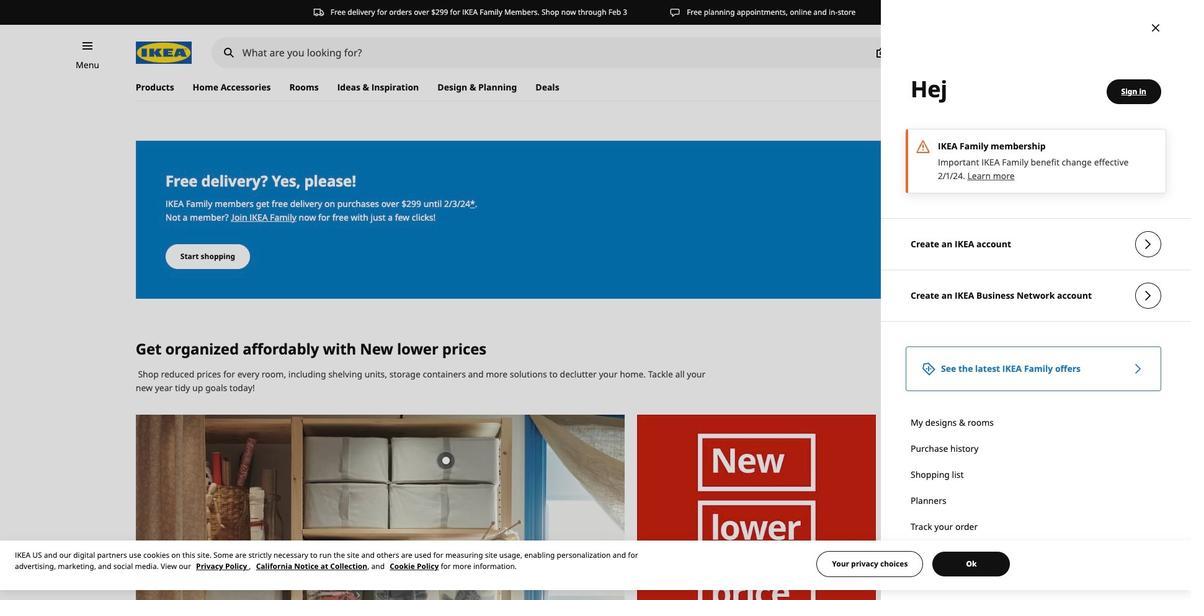 Task type: locate. For each thing, give the bounding box(es) containing it.
shelving image
[[136, 415, 625, 601], [889, 415, 1127, 601]]

close menu image
[[1149, 20, 1164, 35]]

1 horizontal spatial shelving image
[[889, 415, 1127, 601]]

None search field
[[211, 37, 903, 68]]

0 horizontal spatial shelving image
[[136, 415, 625, 601]]

new lower price image
[[638, 415, 876, 601]]



Task type: vqa. For each thing, say whether or not it's contained in the screenshot.
search box
yes



Task type: describe. For each thing, give the bounding box(es) containing it.
2 shelving image from the left
[[889, 415, 1127, 601]]

1 shelving image from the left
[[136, 415, 625, 601]]

ikea logotype, go to start page image
[[136, 42, 192, 64]]



